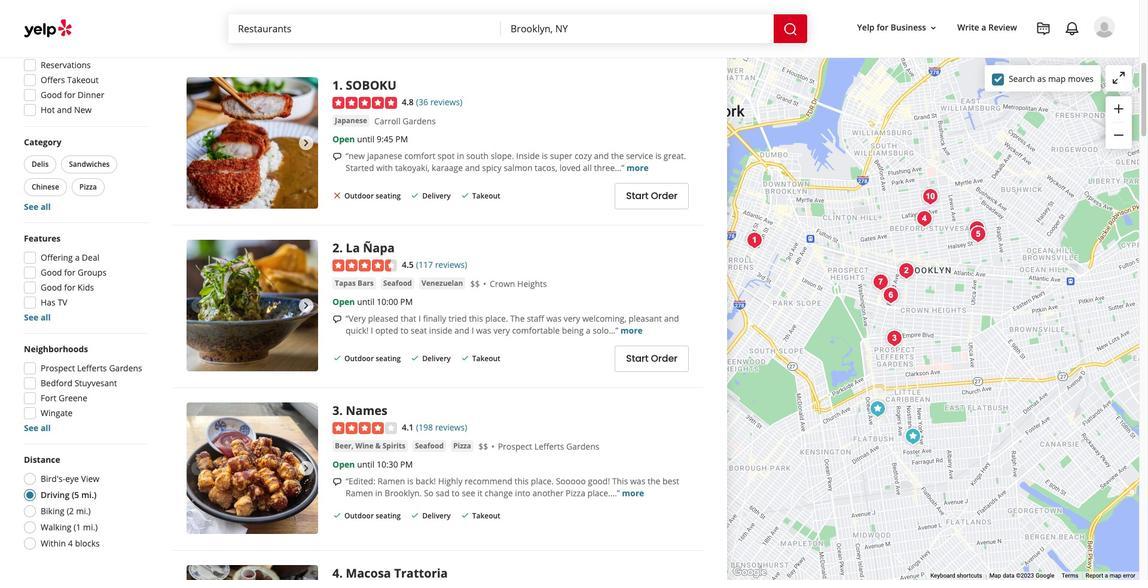 Task type: vqa. For each thing, say whether or not it's contained in the screenshot.
'place.' to the left
yes



Task type: locate. For each thing, give the bounding box(es) containing it.
see all down wingate
[[24, 422, 51, 434]]

tapas bars link
[[333, 278, 376, 289]]

for for dinner
[[64, 89, 76, 101]]

very left comfortable
[[494, 325, 510, 336]]

1 vertical spatial seafood
[[415, 441, 444, 451]]

open down beer,
[[333, 459, 355, 470]]

more down this
[[622, 487, 644, 499]]

bird's-
[[41, 473, 65, 485]]

0 horizontal spatial this
[[469, 313, 483, 324]]

for down good for groups
[[64, 282, 76, 293]]

1 vertical spatial outdoor
[[345, 354, 374, 364]]

1 vertical spatial more
[[621, 325, 643, 336]]

2 horizontal spatial is
[[656, 150, 662, 161]]

until for soboku
[[357, 133, 375, 145]]

pizza button
[[72, 178, 105, 196], [451, 440, 474, 452]]

1 . from the top
[[339, 77, 343, 93]]

i right the inside
[[472, 325, 474, 336]]

1 vertical spatial see all
[[24, 312, 51, 323]]

see for prospect lefferts gardens
[[24, 422, 38, 434]]

mi.)
[[81, 489, 97, 501], [76, 506, 91, 517], [83, 522, 98, 533]]

1 start order link from the top
[[615, 183, 689, 209]]

0 vertical spatial order
[[651, 189, 678, 203]]

0 vertical spatial reviews)
[[431, 96, 463, 108]]

good for kids
[[41, 282, 94, 293]]

pizza inside "edited: ramen is back! highly recommend this place. sooooo good!     this was the best ramen in brooklyn. so sad to see it change into another pizza place.…"
[[566, 487, 586, 499]]

None search field
[[229, 14, 808, 43]]

0 vertical spatial slideshow element
[[187, 77, 318, 209]]

1 start order from the top
[[626, 189, 678, 203]]

seafood link for 3 . names
[[413, 440, 446, 452]]

open for 2
[[333, 296, 355, 307]]

gardens up sooooo
[[567, 441, 600, 452]]

seafood
[[383, 278, 412, 288], [415, 441, 444, 451]]

reviews) right (36
[[431, 96, 463, 108]]

1 good from the top
[[41, 89, 62, 101]]

map
[[1049, 73, 1066, 84], [1110, 573, 1122, 579]]

$$ for names
[[479, 441, 488, 452]]

super
[[550, 150, 573, 161]]

4.5 link
[[402, 258, 414, 271]]

good down the offers
[[41, 89, 62, 101]]

venezuelan button
[[419, 278, 466, 289]]

see up neighborhoods
[[24, 312, 38, 323]]

1 next image from the top
[[299, 136, 313, 150]]

$$ right pizza link
[[479, 441, 488, 452]]

reviews) up pizza link
[[435, 422, 467, 433]]

2 see from the top
[[24, 312, 38, 323]]

more for la ñapa
[[621, 325, 643, 336]]

all for category
[[41, 201, 51, 212]]

0 vertical spatial seating
[[376, 191, 401, 201]]

offers takeout
[[41, 74, 99, 86]]

0 vertical spatial outdoor seating
[[345, 191, 401, 201]]

2 slideshow element from the top
[[187, 240, 318, 372]]

solo…"
[[593, 325, 619, 336]]

2 horizontal spatial in
[[457, 150, 464, 161]]

0 horizontal spatial pizza
[[79, 182, 97, 192]]

a left deal
[[75, 252, 80, 263]]

gardens down (36
[[403, 115, 436, 127]]

1 vertical spatial pizza
[[453, 441, 471, 451]]

2 vertical spatial mi.)
[[83, 522, 98, 533]]

16 speech v2 image left the "edited:
[[333, 477, 342, 487]]

3 until from the top
[[357, 459, 375, 470]]

16 speech v2 image
[[333, 152, 342, 161], [333, 477, 342, 487]]

2 vertical spatial gardens
[[567, 441, 600, 452]]

seafood button up 10:00
[[381, 278, 415, 289]]

beer, wine & spirits link
[[333, 440, 408, 452]]

the
[[611, 150, 624, 161], [648, 476, 661, 487]]

1 vertical spatial start order
[[626, 352, 678, 366]]

1 vertical spatial pm
[[400, 296, 413, 307]]

3 slideshow element from the top
[[187, 403, 318, 534]]

offers
[[41, 74, 65, 86]]

this for names
[[515, 476, 529, 487]]

0 vertical spatial pizza button
[[72, 178, 105, 196]]

bedford
[[41, 377, 72, 389]]

crown heights
[[490, 278, 547, 289]]

3 see all button from the top
[[24, 422, 51, 434]]

1 start from the top
[[626, 189, 649, 203]]

2 vertical spatial in
[[375, 487, 383, 499]]

greene
[[59, 392, 87, 404]]

lefferts up the stuyvesant
[[77, 363, 107, 374]]

the inside "new japanese comfort spot in south slope. inside is super cozy and the service is great. started with takoyaki, karaage and spicy salmon tacos, loved all three…"
[[611, 150, 624, 161]]

seafood link
[[381, 278, 415, 289], [413, 440, 446, 452]]

16 speech v2 image for 1
[[333, 152, 342, 161]]

search as map moves
[[1009, 73, 1094, 84]]

open inside group
[[41, 29, 62, 41]]

2 outdoor seating from the top
[[345, 354, 401, 364]]

0 horizontal spatial is
[[407, 476, 414, 487]]

seating for la ñapa
[[376, 354, 401, 364]]

1 outdoor from the top
[[345, 191, 374, 201]]

inside
[[429, 325, 453, 336]]

2 vertical spatial reviews)
[[435, 422, 467, 433]]

2 vertical spatial seating
[[376, 511, 401, 521]]

was inside "edited: ramen is back! highly recommend this place. sooooo good!     this was the best ramen in brooklyn. so sad to see it change into another pizza place.…"
[[631, 476, 646, 487]]

pizza down "(198 reviews)"
[[453, 441, 471, 451]]

1 vertical spatial pizza button
[[451, 440, 474, 452]]

in down the "edited:
[[375, 487, 383, 499]]

0 vertical spatial ramen
[[378, 476, 405, 487]]

1 horizontal spatial very
[[564, 313, 580, 324]]

1 vertical spatial ramen
[[346, 487, 373, 499]]

lefferts up sooooo
[[535, 441, 564, 452]]

2 see all button from the top
[[24, 312, 51, 323]]

2 vertical spatial was
[[631, 476, 646, 487]]

1 see from the top
[[24, 201, 38, 212]]

0 vertical spatial 16 speech v2 image
[[333, 152, 342, 161]]

None field
[[229, 14, 501, 43], [501, 14, 774, 43]]

1 horizontal spatial lefferts
[[535, 441, 564, 452]]

1 vertical spatial see all button
[[24, 312, 51, 323]]

16 checkmark v2 image
[[333, 5, 342, 14], [382, 5, 392, 14], [333, 354, 342, 363], [460, 354, 470, 363], [333, 511, 342, 520], [460, 511, 470, 520]]

driving
[[41, 489, 70, 501]]

0 vertical spatial gardens
[[403, 115, 436, 127]]

2 none field from the left
[[501, 14, 774, 43]]

outdoor for la
[[345, 354, 374, 364]]

mi.) right (2
[[76, 506, 91, 517]]

2 vertical spatial .
[[339, 403, 343, 419]]

"very pleased that i finally tried this place.  the staff was very welcoming, pleasant and quick! i opted to seat inside and i was very comfortable being a solo…"
[[346, 313, 679, 336]]

1 until from the top
[[357, 133, 375, 145]]

pm right 10:30 on the left of the page
[[400, 459, 413, 470]]

2 order from the top
[[651, 352, 678, 366]]

2 start order from the top
[[626, 352, 678, 366]]

place. left the "the"
[[485, 313, 508, 324]]

see all down chinese button
[[24, 201, 51, 212]]

soboku image
[[743, 228, 767, 252]]

pizza for bottom the pizza 'button'
[[453, 441, 471, 451]]

pizza down sooooo
[[566, 487, 586, 499]]

for right yelp at the right top of the page
[[877, 22, 889, 33]]

0 vertical spatial prospect lefferts gardens
[[41, 363, 142, 374]]

trad room image
[[966, 222, 990, 246]]

1 horizontal spatial new
[[346, 44, 368, 58]]

google
[[1036, 573, 1055, 579]]

slideshow element for 1
[[187, 77, 318, 209]]

map for moves
[[1049, 73, 1066, 84]]

delivery down 'karaage' at left top
[[423, 191, 451, 201]]

1 horizontal spatial prospect lefferts gardens
[[498, 441, 600, 452]]

view
[[81, 473, 99, 485]]

prospect lefferts gardens up the stuyvesant
[[41, 363, 142, 374]]

place. up another
[[531, 476, 554, 487]]

is up brooklyn.
[[407, 476, 414, 487]]

see for offering a deal
[[24, 312, 38, 323]]

a inside "very pleased that i finally tried this place.  the staff was very welcoming, pleasant and quick! i opted to seat inside and i was very comfortable being a solo…"
[[586, 325, 591, 336]]

outdoor seating for la
[[345, 354, 401, 364]]

to left see
[[452, 487, 460, 499]]

delivery
[[345, 5, 373, 15], [423, 191, 451, 201], [423, 354, 451, 364], [423, 511, 451, 521]]

order down pleasant
[[651, 352, 678, 366]]

0 horizontal spatial was
[[476, 325, 491, 336]]

to inside "edited: ramen is back! highly recommend this place. sooooo good!     this was the best ramen in brooklyn. so sad to see it change into another pizza place.…"
[[452, 487, 460, 499]]

start down pleasant
[[626, 352, 649, 366]]

more down service
[[627, 162, 649, 173]]

seafood for 3 . names
[[415, 441, 444, 451]]

wingate
[[41, 407, 73, 419]]

9:45
[[377, 133, 393, 145]]

brooklyn,
[[299, 44, 345, 58]]

2 vertical spatial more link
[[622, 487, 644, 499]]

all "restaurants" results in brooklyn, new york
[[172, 44, 391, 58]]

the up three…"
[[611, 150, 624, 161]]

new down the dinner
[[74, 104, 92, 115]]

seating down opted
[[376, 354, 401, 364]]

all
[[172, 44, 185, 58]]

to down that at the bottom of page
[[401, 325, 409, 336]]

more for soboku
[[627, 162, 649, 173]]

change
[[485, 487, 513, 499]]

2 start order link from the top
[[615, 346, 689, 372]]

open down japanese link
[[333, 133, 355, 145]]

1 vertical spatial order
[[651, 352, 678, 366]]

0 vertical spatial pizza
[[79, 182, 97, 192]]

more link down service
[[627, 162, 649, 173]]

2 seating from the top
[[376, 354, 401, 364]]

0 vertical spatial pm
[[396, 133, 408, 145]]

start down service
[[626, 189, 649, 203]]

suggested
[[24, 10, 67, 22]]

seafood button for 3 . names
[[413, 440, 446, 452]]

see all button down chinese button
[[24, 201, 51, 212]]

3 outdoor from the top
[[345, 511, 374, 521]]

0 horizontal spatial map
[[1049, 73, 1066, 84]]

is
[[542, 150, 548, 161], [656, 150, 662, 161], [407, 476, 414, 487]]

1 vertical spatial seafood link
[[413, 440, 446, 452]]

. up 4.8 star rating image at left
[[339, 77, 343, 93]]

prospect inside group
[[41, 363, 75, 374]]

notifications image
[[1065, 22, 1080, 36]]

good for good for dinner
[[41, 89, 62, 101]]

16 checkmark v2 image
[[411, 191, 420, 200], [460, 191, 470, 200], [411, 354, 420, 363], [411, 511, 420, 520]]

place. for names
[[531, 476, 554, 487]]

reviews) up venezuelan
[[435, 259, 467, 271]]

1 horizontal spatial map
[[1110, 573, 1122, 579]]

1 horizontal spatial ramen
[[378, 476, 405, 487]]

0 horizontal spatial lefferts
[[77, 363, 107, 374]]

more
[[627, 162, 649, 173], [621, 325, 643, 336], [622, 487, 644, 499]]

1 outdoor seating from the top
[[345, 191, 401, 201]]

2 16 speech v2 image from the top
[[333, 477, 342, 487]]

pizza button down "(198 reviews)"
[[451, 440, 474, 452]]

2 until from the top
[[357, 296, 375, 307]]

0 vertical spatial in
[[288, 44, 297, 58]]

the inside "edited: ramen is back! highly recommend this place. sooooo good!     this was the best ramen in brooklyn. so sad to see it change into another pizza place.…"
[[648, 476, 661, 487]]

this inside "edited: ramen is back! highly recommend this place. sooooo good!     this was the best ramen in brooklyn. so sad to see it change into another pizza place.…"
[[515, 476, 529, 487]]

3 see all from the top
[[24, 422, 51, 434]]

1 vertical spatial previous image
[[191, 461, 206, 476]]

this up into
[[515, 476, 529, 487]]

$$ for la ñapa
[[470, 278, 480, 289]]

2 vertical spatial outdoor seating
[[345, 511, 401, 521]]

for down offers takeout
[[64, 89, 76, 101]]

seafood button down (198
[[413, 440, 446, 452]]

$$
[[470, 278, 480, 289], [479, 441, 488, 452]]

a inside "link"
[[982, 22, 987, 33]]

2 vertical spatial see
[[24, 422, 38, 434]]

4.1
[[402, 422, 414, 433]]

. left names link
[[339, 403, 343, 419]]

1 16 speech v2 image from the top
[[333, 152, 342, 161]]

biking
[[41, 506, 64, 517]]

2 good from the top
[[41, 267, 62, 278]]

open for 1
[[333, 133, 355, 145]]

"new
[[346, 150, 365, 161]]

0 vertical spatial until
[[357, 133, 375, 145]]

2 vertical spatial see all button
[[24, 422, 51, 434]]

. for 2
[[339, 240, 343, 256]]

start order down service
[[626, 189, 678, 203]]

seating down brooklyn.
[[376, 511, 401, 521]]

previous image for 3
[[191, 461, 206, 476]]

start order link for soboku
[[615, 183, 689, 209]]

new down things to do, nail salons, plumbers field
[[346, 44, 368, 58]]

lefferts inside group
[[77, 363, 107, 374]]

0 vertical spatial more
[[627, 162, 649, 173]]

seafood down 4.5 at the top left
[[383, 278, 412, 288]]

see all button
[[24, 201, 51, 212], [24, 312, 51, 323], [24, 422, 51, 434]]

comfortable
[[512, 325, 560, 336]]

0 horizontal spatial gardens
[[109, 363, 142, 374]]

is left great.
[[656, 150, 662, 161]]

2 vertical spatial good
[[41, 282, 62, 293]]

reviews) for 1 . soboku
[[431, 96, 463, 108]]

1 horizontal spatial prospect
[[498, 441, 532, 452]]

see all down the has
[[24, 312, 51, 323]]

pizza inside group
[[79, 182, 97, 192]]

place.
[[485, 313, 508, 324], [531, 476, 554, 487]]

reservations
[[41, 59, 91, 71]]

slideshow element for 2
[[187, 240, 318, 372]]

16 checkmark v2 image down takoyaki,
[[411, 191, 420, 200]]

lefferts
[[77, 363, 107, 374], [535, 441, 564, 452]]

open until 10:00 pm
[[333, 296, 413, 307]]

seafood link down (198
[[413, 440, 446, 452]]

1 vertical spatial start
[[626, 352, 649, 366]]

2 horizontal spatial pizza
[[566, 487, 586, 499]]

start order for 1 . soboku
[[626, 189, 678, 203]]

i left opted
[[371, 325, 373, 336]]

1 horizontal spatial place.
[[531, 476, 554, 487]]

1 vertical spatial seating
[[376, 354, 401, 364]]

1 vertical spatial gardens
[[109, 363, 142, 374]]

taco bell cantina image
[[866, 397, 890, 421]]

2 previous image from the top
[[191, 461, 206, 476]]

report a map error
[[1086, 573, 1136, 579]]

more link for la ñapa
[[621, 325, 643, 336]]

seafood link for 2 . la ñapa
[[381, 278, 415, 289]]

1 vertical spatial good
[[41, 267, 62, 278]]

see up distance
[[24, 422, 38, 434]]

next image for 2 . la ñapa
[[299, 299, 313, 313]]

1 vertical spatial very
[[494, 325, 510, 336]]

next image
[[299, 136, 313, 150], [299, 299, 313, 313]]

until for names
[[357, 459, 375, 470]]

2 vertical spatial slideshow element
[[187, 403, 318, 534]]

start order link down service
[[615, 183, 689, 209]]

mi.) for walking (1 mi.)
[[83, 522, 98, 533]]

next image
[[299, 461, 313, 476]]

write a review link
[[953, 17, 1022, 39]]

pm for names
[[400, 459, 413, 470]]

things to do, nail salons, plumbers text field
[[229, 14, 501, 43]]

slope.
[[491, 150, 514, 161]]

map data ©2023 google
[[990, 573, 1055, 579]]

1 previous image from the top
[[191, 299, 206, 313]]

0 vertical spatial see all button
[[24, 201, 51, 212]]

0 vertical spatial seafood button
[[381, 278, 415, 289]]

ramen down the "edited:
[[346, 487, 373, 499]]

1 horizontal spatial pizza
[[453, 441, 471, 451]]

walking (1 mi.)
[[41, 522, 98, 533]]

place. inside "edited: ramen is back! highly recommend this place. sooooo good!     this was the best ramen in brooklyn. so sad to see it change into another pizza place.…"
[[531, 476, 554, 487]]

data
[[1003, 573, 1015, 579]]

2 see all from the top
[[24, 312, 51, 323]]

2 next image from the top
[[299, 299, 313, 313]]

names
[[346, 403, 388, 419]]

0 vertical spatial see
[[24, 201, 38, 212]]

slideshow element
[[187, 77, 318, 209], [187, 240, 318, 372], [187, 403, 318, 534]]

i right that at the bottom of page
[[419, 313, 421, 324]]

4.8 link
[[402, 95, 414, 108]]

0 vertical spatial good
[[41, 89, 62, 101]]

seafood button for 2 . la ñapa
[[381, 278, 415, 289]]

good for good for groups
[[41, 267, 62, 278]]

2 outdoor from the top
[[345, 354, 374, 364]]

1 vertical spatial more link
[[621, 325, 643, 336]]

pm for la ñapa
[[400, 296, 413, 307]]

2 . from the top
[[339, 240, 343, 256]]

pizza button down sandwiches button
[[72, 178, 105, 196]]

2 vertical spatial outdoor
[[345, 511, 374, 521]]

ramen
[[378, 476, 405, 487], [346, 487, 373, 499]]

takeout
[[394, 5, 423, 15], [67, 74, 99, 86], [472, 191, 501, 201], [472, 354, 501, 364], [472, 511, 501, 521]]

(198 reviews) link
[[416, 421, 467, 434]]

0 vertical spatial .
[[339, 77, 343, 93]]

la ñapa link
[[346, 240, 395, 256]]

new
[[346, 44, 368, 58], [74, 104, 92, 115]]

0 vertical spatial prospect
[[41, 363, 75, 374]]

1 vertical spatial seafood button
[[413, 440, 446, 452]]

3 . from the top
[[339, 403, 343, 419]]

0 horizontal spatial to
[[401, 325, 409, 336]]

good
[[41, 89, 62, 101], [41, 267, 62, 278], [41, 282, 62, 293]]

16 speech v2 image left "new
[[333, 152, 342, 161]]

1 order from the top
[[651, 189, 678, 203]]

subway image
[[901, 424, 925, 448]]

reviews) inside 'link'
[[435, 259, 467, 271]]

review
[[989, 22, 1018, 33]]

all for neighborhoods
[[41, 422, 51, 434]]

0 horizontal spatial new
[[74, 104, 92, 115]]

0 vertical spatial the
[[611, 150, 624, 161]]

option group
[[20, 454, 148, 553]]

best
[[663, 476, 680, 487]]

offering a deal
[[41, 252, 99, 263]]

a right 'report'
[[1105, 573, 1109, 579]]

outdoor seating down the "edited:
[[345, 511, 401, 521]]

all
[[583, 162, 592, 173], [41, 201, 51, 212], [41, 312, 51, 323], [41, 422, 51, 434]]

(36
[[416, 96, 428, 108]]

0 horizontal spatial seafood
[[383, 278, 412, 288]]

next image left "very
[[299, 299, 313, 313]]

1 vertical spatial to
[[452, 487, 460, 499]]

0 horizontal spatial ramen
[[346, 487, 373, 499]]

.
[[339, 77, 343, 93], [339, 240, 343, 256], [339, 403, 343, 419]]

3 seating from the top
[[376, 511, 401, 521]]

0 vertical spatial $$
[[470, 278, 480, 289]]

$$ left crown
[[470, 278, 480, 289]]

soboku
[[346, 77, 397, 93]]

1 none field from the left
[[229, 14, 501, 43]]

2 vertical spatial until
[[357, 459, 375, 470]]

delivery down the inside
[[423, 354, 451, 364]]

prospect lefferts gardens inside group
[[41, 363, 142, 374]]

1 horizontal spatial the
[[648, 476, 661, 487]]

is inside "edited: ramen is back! highly recommend this place. sooooo good!     this was the best ramen in brooklyn. so sad to see it change into another pizza place.…"
[[407, 476, 414, 487]]

place. inside "very pleased that i finally tried this place.  the staff was very welcoming, pleasant and quick! i opted to seat inside and i was very comfortable being a solo…"
[[485, 313, 508, 324]]

outdoor down quick! in the bottom left of the page
[[345, 354, 374, 364]]

map left "error"
[[1110, 573, 1122, 579]]

0 horizontal spatial prospect lefferts gardens
[[41, 363, 142, 374]]

start order down pleasant
[[626, 352, 678, 366]]

4.8 star rating image
[[333, 97, 397, 109]]

1 seating from the top
[[376, 191, 401, 201]]

prospect up "edited: ramen is back! highly recommend this place. sooooo good!     this was the best ramen in brooklyn. so sad to see it change into another pizza place.…"
[[498, 441, 532, 452]]

terms
[[1062, 573, 1079, 579]]

good up has tv
[[41, 282, 62, 293]]

in right spot
[[457, 150, 464, 161]]

0 vertical spatial to
[[401, 325, 409, 336]]

outdoor down the "edited:
[[345, 511, 374, 521]]

all down cozy
[[583, 162, 592, 173]]

16 checkmark v2 image down seat
[[411, 354, 420, 363]]

reviews) for 3 . names
[[435, 422, 467, 433]]

order down great.
[[651, 189, 678, 203]]

open down tapas at the top of page
[[333, 296, 355, 307]]

1 vertical spatial 16 speech v2 image
[[333, 477, 342, 487]]

until down bars
[[357, 296, 375, 307]]

"restaurants"
[[187, 44, 251, 58]]

1 slideshow element from the top
[[187, 77, 318, 209]]

. left "la"
[[339, 240, 343, 256]]

for inside button
[[877, 22, 889, 33]]

more link down this
[[622, 487, 644, 499]]

in inside "new japanese comfort spot in south slope. inside is super cozy and the service is great. started with takoyaki, karaage and spicy salmon tacos, loved all three…"
[[457, 150, 464, 161]]

0 vertical spatial start
[[626, 189, 649, 203]]

see
[[24, 201, 38, 212], [24, 312, 38, 323], [24, 422, 38, 434]]

neighborhoods
[[24, 343, 88, 355]]

for for kids
[[64, 282, 76, 293]]

"edited:
[[346, 476, 376, 487]]

3 see from the top
[[24, 422, 38, 434]]

1 vertical spatial the
[[648, 476, 661, 487]]

2 start from the top
[[626, 352, 649, 366]]

was right staff
[[547, 313, 562, 324]]

1 see all button from the top
[[24, 201, 51, 212]]

0 vertical spatial this
[[469, 313, 483, 324]]

pm up that at the bottom of page
[[400, 296, 413, 307]]

see all
[[24, 201, 51, 212], [24, 312, 51, 323], [24, 422, 51, 434]]

see all button down wingate
[[24, 422, 51, 434]]

pizza
[[79, 182, 97, 192], [453, 441, 471, 451], [566, 487, 586, 499]]

1 vertical spatial start order link
[[615, 346, 689, 372]]

group containing suggested
[[20, 10, 148, 120]]

pizza down sandwiches button
[[79, 182, 97, 192]]

ramen up brooklyn.
[[378, 476, 405, 487]]

for for groups
[[64, 267, 76, 278]]

delis
[[32, 159, 49, 169]]

previous image
[[191, 299, 206, 313], [191, 461, 206, 476]]

the left 'best'
[[648, 476, 661, 487]]

start order link down pleasant
[[615, 346, 689, 372]]

1 horizontal spatial in
[[375, 487, 383, 499]]

a right being
[[586, 325, 591, 336]]

2 vertical spatial pizza
[[566, 487, 586, 499]]

sooooo
[[556, 476, 586, 487]]

seating down the with
[[376, 191, 401, 201]]

this inside "very pleased that i finally tried this place.  the staff was very welcoming, pleasant and quick! i opted to seat inside and i was very comfortable being a solo…"
[[469, 313, 483, 324]]

tacos,
[[535, 162, 558, 173]]

3 good from the top
[[41, 282, 62, 293]]

cozy
[[575, 150, 592, 161]]

was right the inside
[[476, 325, 491, 336]]

group
[[20, 10, 148, 120], [1106, 96, 1132, 149], [22, 136, 148, 213], [20, 233, 148, 324], [20, 343, 148, 434]]

projects image
[[1037, 22, 1051, 36]]

good down offering
[[41, 267, 62, 278]]



Task type: describe. For each thing, give the bounding box(es) containing it.
10:00
[[377, 296, 398, 307]]

started
[[346, 162, 374, 173]]

the for names
[[648, 476, 661, 487]]

this for la ñapa
[[469, 313, 483, 324]]

and right pleasant
[[664, 313, 679, 324]]

search image
[[784, 22, 798, 36]]

groups
[[78, 267, 107, 278]]

tried
[[449, 313, 467, 324]]

chinese button
[[24, 178, 67, 196]]

previous image
[[191, 136, 206, 150]]

into
[[515, 487, 531, 499]]

&
[[375, 441, 381, 451]]

the for soboku
[[611, 150, 624, 161]]

4.1 star rating image
[[333, 422, 397, 434]]

4.8
[[402, 96, 414, 108]]

bird's-eye view
[[41, 473, 99, 485]]

takeout inside group
[[67, 74, 99, 86]]

and up three…"
[[594, 150, 609, 161]]

guacuco bed-stuy image
[[919, 185, 943, 208]]

so
[[424, 487, 434, 499]]

spirits
[[383, 441, 406, 451]]

2 horizontal spatial gardens
[[567, 441, 600, 452]]

and down 'south'
[[465, 162, 480, 173]]

slideshow element for 3
[[187, 403, 318, 534]]

delivery up the york at the top left of page
[[345, 5, 373, 15]]

walking
[[41, 522, 71, 533]]

japanese button
[[333, 115, 370, 127]]

karaage
[[432, 162, 463, 173]]

that
[[401, 313, 417, 324]]

outdoor seating for soboku
[[345, 191, 401, 201]]

bedford stuyvesant
[[41, 377, 117, 389]]

spicy
[[482, 162, 502, 173]]

beer,
[[335, 441, 354, 451]]

names image
[[883, 326, 907, 350]]

(5
[[72, 489, 79, 501]]

see all button for offering a deal
[[24, 312, 51, 323]]

(198
[[416, 422, 433, 433]]

offering
[[41, 252, 73, 263]]

la
[[346, 240, 360, 256]]

1 see all from the top
[[24, 201, 51, 212]]

keyboard shortcuts
[[931, 573, 983, 579]]

expand map image
[[1112, 71, 1126, 85]]

as
[[1038, 73, 1046, 84]]

none field things to do, nail salons, plumbers
[[229, 14, 501, 43]]

in inside "edited: ramen is back! highly recommend this place. sooooo good!     this was the best ramen in brooklyn. so sad to see it change into another pizza place.…"
[[375, 487, 383, 499]]

option group containing distance
[[20, 454, 148, 553]]

google image
[[730, 565, 770, 580]]

start order for 2 . la ñapa
[[626, 352, 678, 366]]

16 speech v2 image for 3
[[333, 477, 342, 487]]

more link for soboku
[[627, 162, 649, 173]]

1 horizontal spatial i
[[419, 313, 421, 324]]

16 chevron down v2 image
[[929, 23, 939, 33]]

"edited: ramen is back! highly recommend this place. sooooo good!     this was the best ramen in brooklyn. so sad to see it change into another pizza place.…"
[[346, 476, 680, 499]]

jeremy m. image
[[1094, 16, 1116, 38]]

good for good for kids
[[41, 282, 62, 293]]

keyboard
[[931, 573, 956, 579]]

zoom out image
[[1112, 128, 1126, 143]]

macosa trattoria image
[[913, 207, 937, 231]]

yelp for business
[[858, 22, 927, 33]]

open until 9:45 pm
[[333, 133, 408, 145]]

and right hot
[[57, 104, 72, 115]]

great.
[[664, 150, 686, 161]]

0 horizontal spatial pizza button
[[72, 178, 105, 196]]

tapas bars button
[[333, 278, 376, 289]]

order for 2 . la ñapa
[[651, 352, 678, 366]]

results
[[253, 44, 286, 58]]

bars
[[358, 278, 374, 288]]

start for 1 . soboku
[[626, 189, 649, 203]]

zoom in image
[[1112, 102, 1126, 116]]

all inside "new japanese comfort spot in south slope. inside is super cozy and the service is great. started with takoyaki, karaage and spicy salmon tacos, loved all three…"
[[583, 162, 592, 173]]

service
[[626, 150, 653, 161]]

16 speech v2 image
[[333, 314, 342, 324]]

ñapa
[[363, 240, 395, 256]]

see all for prospect
[[24, 422, 51, 434]]

0 vertical spatial was
[[547, 313, 562, 324]]

group containing features
[[20, 233, 148, 324]]

2 . la ñapa
[[333, 240, 395, 256]]

place. for la ñapa
[[485, 313, 508, 324]]

york
[[369, 44, 391, 58]]

map
[[990, 573, 1002, 579]]

. for 1
[[339, 77, 343, 93]]

crown
[[490, 278, 515, 289]]

0 vertical spatial new
[[346, 44, 368, 58]]

seating for soboku
[[376, 191, 401, 201]]

mi.) for driving (5 mi.)
[[81, 489, 97, 501]]

back!
[[416, 476, 436, 487]]

start order link for la ñapa
[[615, 346, 689, 372]]

0 horizontal spatial very
[[494, 325, 510, 336]]

fort greene
[[41, 392, 87, 404]]

(198 reviews)
[[416, 422, 467, 433]]

map for error
[[1110, 573, 1122, 579]]

venezuelan
[[422, 278, 463, 288]]

order for 1 . soboku
[[651, 189, 678, 203]]

venezuelan link
[[419, 278, 466, 289]]

see all for offering
[[24, 312, 51, 323]]

heights
[[518, 278, 547, 289]]

next image for 1 . soboku
[[299, 136, 313, 150]]

sandwiches
[[69, 159, 110, 169]]

open for 3
[[333, 459, 355, 470]]

1 vertical spatial prospect
[[498, 441, 532, 452]]

opted
[[375, 325, 398, 336]]

report a map error link
[[1086, 573, 1136, 579]]

3
[[333, 403, 339, 419]]

4.5
[[402, 259, 414, 271]]

altar image
[[869, 270, 893, 294]]

a for report
[[1105, 573, 1109, 579]]

three…"
[[594, 162, 625, 173]]

seat
[[411, 325, 427, 336]]

1 horizontal spatial is
[[542, 150, 548, 161]]

for for business
[[877, 22, 889, 33]]

none field address, neighborhood, city, state or zip
[[501, 14, 774, 43]]

all for features
[[41, 312, 51, 323]]

l'antagoniste image
[[965, 217, 989, 241]]

group containing neighborhoods
[[20, 343, 148, 434]]

chinese
[[32, 182, 59, 192]]

distance
[[24, 454, 60, 465]]

pleased
[[368, 313, 399, 324]]

within
[[41, 538, 66, 549]]

user actions element
[[848, 15, 1132, 89]]

seafood for 2 . la ñapa
[[383, 278, 412, 288]]

outdoor for soboku
[[345, 191, 374, 201]]

0 horizontal spatial i
[[371, 325, 373, 336]]

features
[[24, 233, 61, 244]]

mi.) for biking (2 mi.)
[[76, 506, 91, 517]]

delis button
[[24, 156, 56, 173]]

this
[[612, 476, 628, 487]]

gardens inside group
[[109, 363, 142, 374]]

report
[[1086, 573, 1104, 579]]

0 horizontal spatial in
[[288, 44, 297, 58]]

good for dinner
[[41, 89, 104, 101]]

la ñapa image
[[895, 259, 919, 283]]

4.5 star rating image
[[333, 260, 397, 272]]

1 vertical spatial lefferts
[[535, 441, 564, 452]]

has
[[41, 297, 56, 308]]

more link for names
[[622, 487, 644, 499]]

keyboard shortcuts button
[[931, 572, 983, 580]]

more for names
[[622, 487, 644, 499]]

group containing category
[[22, 136, 148, 213]]

staff
[[527, 313, 544, 324]]

to inside "very pleased that i finally tried this place.  the staff was very welcoming, pleasant and quick! i opted to seat inside and i was very comfortable being a solo…"
[[401, 325, 409, 336]]

deal
[[82, 252, 99, 263]]

another
[[533, 487, 564, 499]]

a for write
[[982, 22, 987, 33]]

pm for soboku
[[396, 133, 408, 145]]

pizza for the left the pizza 'button'
[[79, 182, 97, 192]]

tapas bars
[[335, 278, 374, 288]]

. for 3
[[339, 403, 343, 419]]

1 horizontal spatial gardens
[[403, 115, 436, 127]]

south
[[467, 150, 489, 161]]

write
[[958, 22, 980, 33]]

see all button for prospect lefferts gardens
[[24, 422, 51, 434]]

reviews) for 2 . la ñapa
[[435, 259, 467, 271]]

and down tried
[[455, 325, 470, 336]]

1 vertical spatial was
[[476, 325, 491, 336]]

16 checkmark v2 image down 'karaage' at left top
[[460, 191, 470, 200]]

recommend
[[465, 476, 513, 487]]

brooklyn.
[[385, 487, 422, 499]]

3 outdoor seating from the top
[[345, 511, 401, 521]]

it
[[478, 487, 483, 499]]

delivery down sad
[[423, 511, 451, 521]]

driving (5 mi.)
[[41, 489, 97, 501]]

start for 2 . la ñapa
[[626, 352, 649, 366]]

has tv
[[41, 297, 67, 308]]

category
[[24, 136, 61, 148]]

1 . soboku
[[333, 77, 397, 93]]

previous image for 2
[[191, 299, 206, 313]]

16 close v2 image
[[333, 191, 342, 200]]

1 vertical spatial prospect lefferts gardens
[[498, 441, 600, 452]]

inside
[[516, 150, 540, 161]]

the
[[510, 313, 525, 324]]

soboku link
[[346, 77, 397, 93]]

2 horizontal spatial i
[[472, 325, 474, 336]]

open until 10:30 pm
[[333, 459, 413, 470]]

cornbread brooklyn image
[[879, 283, 903, 307]]

tapas
[[335, 278, 356, 288]]

address, neighborhood, city, state or zip text field
[[501, 14, 774, 43]]

until for la
[[357, 296, 375, 307]]

open now
[[41, 29, 82, 41]]

finally
[[423, 313, 446, 324]]

16 checkmark v2 image down brooklyn.
[[411, 511, 420, 520]]

0 vertical spatial very
[[564, 313, 580, 324]]

map region
[[719, 0, 1149, 580]]

pleasant
[[629, 313, 662, 324]]

a for offering
[[75, 252, 80, 263]]



